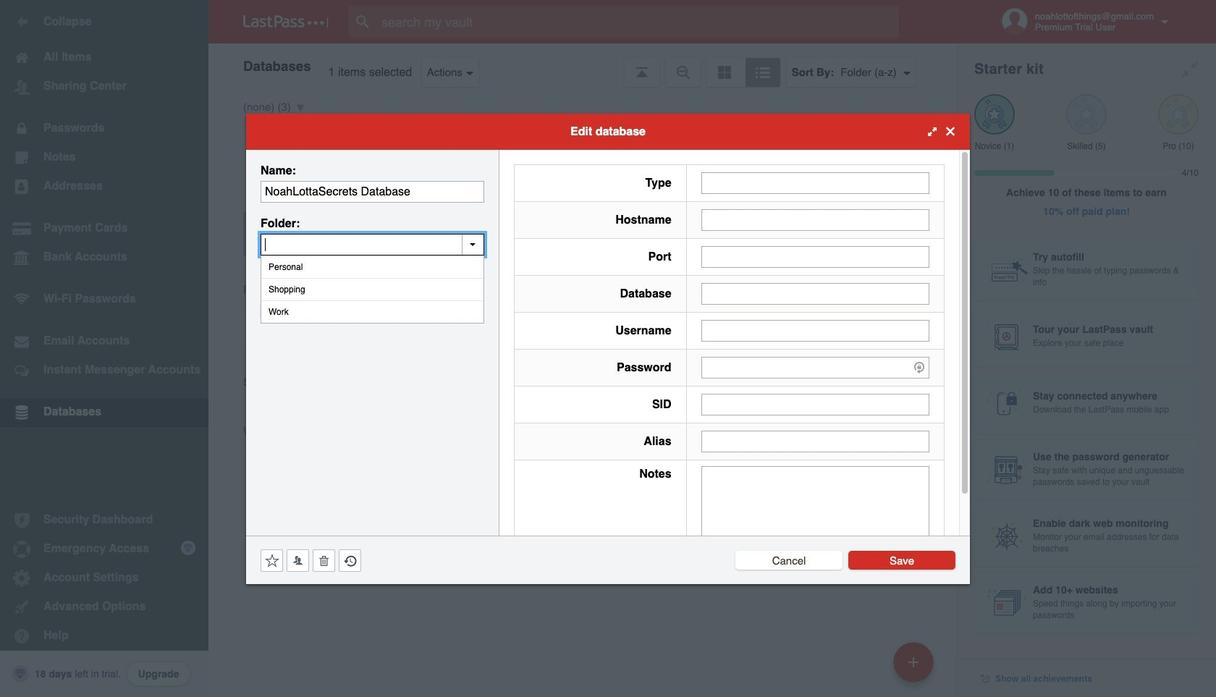 Task type: locate. For each thing, give the bounding box(es) containing it.
dialog
[[246, 113, 970, 584]]

None text field
[[261, 181, 484, 202], [701, 209, 930, 231], [701, 246, 930, 268], [701, 283, 930, 304], [701, 320, 930, 341], [701, 394, 930, 415], [701, 430, 930, 452], [261, 181, 484, 202], [701, 209, 930, 231], [701, 246, 930, 268], [701, 283, 930, 304], [701, 320, 930, 341], [701, 394, 930, 415], [701, 430, 930, 452]]

vault options navigation
[[209, 43, 957, 87]]

None text field
[[701, 172, 930, 194], [261, 234, 484, 255], [701, 466, 930, 556], [701, 172, 930, 194], [261, 234, 484, 255], [701, 466, 930, 556]]

main navigation navigation
[[0, 0, 209, 697]]

None password field
[[701, 357, 930, 378]]



Task type: vqa. For each thing, say whether or not it's contained in the screenshot.
dialog
yes



Task type: describe. For each thing, give the bounding box(es) containing it.
lastpass image
[[243, 15, 329, 28]]

new item navigation
[[888, 638, 943, 697]]

search my vault text field
[[349, 6, 928, 38]]

new item image
[[909, 657, 919, 667]]

Search search field
[[349, 6, 928, 38]]



